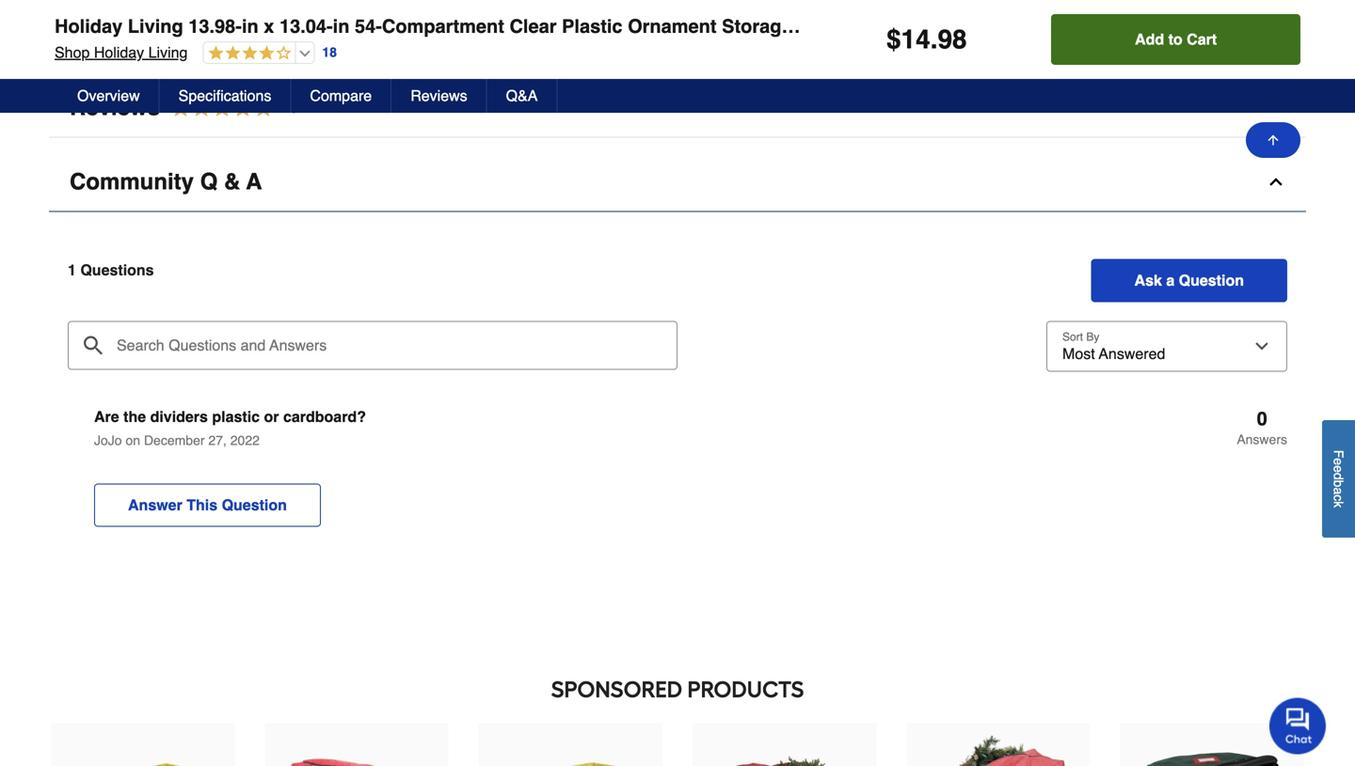 Task type: locate. For each thing, give the bounding box(es) containing it.
clear
[[510, 16, 557, 37]]

18
[[322, 45, 337, 60], [281, 99, 298, 116]]

add
[[1135, 31, 1164, 48]]

holiday living 13.98-in x 13.04-in 54-compartment clear plastic ornament storage box
[[55, 16, 833, 37]]

1 vertical spatial question
[[222, 497, 287, 514]]

0 horizontal spatial question
[[222, 497, 287, 514]]

in left 54-
[[333, 16, 350, 37]]

2 e from the top
[[1331, 466, 1346, 473]]

question right ask
[[1179, 272, 1244, 289]]

d
[[1331, 473, 1346, 480]]

3.7 stars image
[[204, 45, 291, 63], [160, 96, 299, 121]]

1 vertical spatial 3.7 stars image
[[160, 96, 299, 121]]

overview
[[77, 87, 140, 104]]

13.04-
[[279, 16, 333, 37]]

question
[[1179, 272, 1244, 289], [222, 497, 287, 514]]

0 vertical spatial 18
[[322, 45, 337, 60]]

living up specifications
[[148, 44, 188, 61]]

1 questions ask a question
[[68, 262, 1244, 289]]

in left x
[[242, 16, 259, 37]]

14
[[901, 24, 930, 55]]

2 in from the left
[[333, 16, 350, 37]]

holiday
[[55, 16, 123, 37], [94, 44, 144, 61]]

or
[[264, 408, 279, 426]]

1 vertical spatial compare
[[310, 87, 372, 104]]

1
[[68, 262, 76, 279]]

1 horizontal spatial reviews
[[410, 87, 467, 104]]

reviews down compartment
[[410, 87, 467, 104]]

a
[[1166, 272, 1175, 289], [1331, 488, 1346, 495]]

3.7 stars image down x
[[204, 45, 291, 63]]

e up 'd'
[[1331, 458, 1346, 466]]

0 horizontal spatial a
[[1166, 272, 1175, 289]]

compare button
[[49, 4, 1306, 64], [291, 79, 392, 113]]

54-
[[355, 16, 382, 37]]

compare down 54-
[[310, 87, 372, 104]]

0 vertical spatial question
[[1179, 272, 1244, 289]]

a up k
[[1331, 488, 1346, 495]]

to
[[1168, 31, 1183, 48]]

on
[[126, 433, 140, 448]]

reviews inside button
[[410, 87, 467, 104]]

1 horizontal spatial in
[[333, 16, 350, 37]]

18 down 13.04-
[[322, 45, 337, 60]]

1 vertical spatial a
[[1331, 488, 1346, 495]]

chevron up image
[[1267, 173, 1285, 192]]

community
[[70, 169, 194, 195]]

0 answers element
[[1237, 408, 1287, 447]]

0 horizontal spatial in
[[242, 16, 259, 37]]

0 vertical spatial 3.7 stars image
[[204, 45, 291, 63]]

0 vertical spatial living
[[128, 16, 183, 37]]

0 vertical spatial compare
[[70, 20, 168, 46]]

27,
[[208, 433, 227, 448]]

cart
[[1187, 31, 1217, 48]]

0 horizontal spatial 18
[[281, 99, 298, 116]]

compare
[[70, 20, 168, 46], [310, 87, 372, 104]]

0
[[1257, 408, 1267, 430]]

holiday up shop
[[55, 16, 123, 37]]

question right this
[[222, 497, 287, 514]]

1 vertical spatial living
[[148, 44, 188, 61]]

e
[[1331, 458, 1346, 466], [1331, 466, 1346, 473]]

1 vertical spatial compare button
[[291, 79, 392, 113]]

2022
[[230, 433, 260, 448]]

1 horizontal spatial a
[[1331, 488, 1346, 495]]

3.7 stars image up & in the top of the page
[[160, 96, 299, 121]]

c
[[1331, 495, 1346, 502]]

southdeep products heading
[[49, 671, 1306, 709]]

cardboard?
[[283, 408, 366, 426]]

compartment
[[382, 16, 504, 37]]

ask
[[1134, 272, 1162, 289]]

question inside "button"
[[222, 497, 287, 514]]

1 horizontal spatial question
[[1179, 272, 1244, 289]]

0 horizontal spatial compare
[[70, 20, 168, 46]]

q&a
[[506, 87, 538, 104]]

santa's bags 59-in w x 24-in h red collapsible christmas tree storage bag (for tree heights 6-ft-9-ft) image
[[711, 726, 858, 767]]

living up shop holiday living
[[128, 16, 183, 37]]

living
[[128, 16, 183, 37], [148, 44, 188, 61]]

f
[[1331, 450, 1346, 458]]

.
[[930, 24, 938, 55]]

project source commander x-large 50-gallons (200-quart) black and yellow heavy duty tote with standard snap lid image
[[497, 726, 644, 767]]

the
[[123, 408, 146, 426]]

answer
[[128, 497, 182, 514]]

98
[[938, 24, 967, 55]]

santa's bags 56-in w x 22.5-in h red collapsible rolling christmas tree storage bag (for tree heights 6-ft-9-ft) image
[[283, 726, 430, 767]]

storage
[[722, 16, 792, 37]]

reviews down shop holiday living
[[70, 95, 160, 120]]

in
[[242, 16, 259, 37], [333, 16, 350, 37]]

1 vertical spatial 18
[[281, 99, 298, 116]]

13.98-
[[188, 16, 242, 37]]

overview button
[[58, 79, 160, 113]]

a right ask
[[1166, 272, 1175, 289]]

chevron down image
[[1267, 98, 1285, 117]]

holiday up overview
[[94, 44, 144, 61]]

shop holiday living
[[55, 44, 188, 61]]

compare up overview
[[70, 20, 168, 46]]

project source commander x-large 75-gallons (300-quart) black and yellow heavy duty rolling tote with standard snap lid image
[[69, 726, 216, 767]]

18 right specifications
[[281, 99, 298, 116]]

jojo's question on december 27, 2022 element
[[68, 408, 1287, 551]]

0 vertical spatial a
[[1166, 272, 1175, 289]]

e up 'b'
[[1331, 466, 1346, 473]]

reviews button
[[392, 79, 487, 113]]

1 horizontal spatial 18
[[322, 45, 337, 60]]

reviews
[[410, 87, 467, 104], [70, 95, 160, 120]]

santa's bags 36-in w x 14-in h red collapsible christmas tree storage bag (for tree heights 3-ft-5-ft) image
[[925, 726, 1072, 767]]

dividers
[[150, 408, 208, 426]]



Task type: vqa. For each thing, say whether or not it's contained in the screenshot.
Product
no



Task type: describe. For each thing, give the bounding box(es) containing it.
question inside 1 questions ask a question
[[1179, 272, 1244, 289]]

add to cart
[[1135, 31, 1217, 48]]

arrow up image
[[1266, 133, 1281, 148]]

are the dividers plastic or cardboard? jojo on december 27, 2022
[[94, 408, 366, 448]]

0 vertical spatial compare button
[[49, 4, 1306, 64]]

q&a button
[[487, 79, 558, 113]]

this
[[187, 497, 218, 514]]

$ 14 . 98
[[886, 24, 967, 55]]

questions
[[80, 262, 154, 279]]

$
[[886, 24, 901, 55]]

sponsored products
[[551, 677, 804, 704]]

f e e d b a c k button
[[1322, 420, 1355, 538]]

chat invite button image
[[1269, 698, 1327, 755]]

b
[[1331, 480, 1346, 488]]

a inside 1 questions ask a question
[[1166, 272, 1175, 289]]

0 answers
[[1237, 408, 1287, 447]]

plastic
[[212, 408, 260, 426]]

box
[[797, 16, 833, 37]]

a
[[246, 169, 262, 195]]

specifications
[[178, 87, 271, 104]]

are
[[94, 408, 119, 426]]

answer this question button
[[94, 484, 321, 527]]

1 e from the top
[[1331, 458, 1346, 466]]

answers
[[1237, 432, 1287, 447]]

jojo
[[94, 433, 122, 448]]

products
[[687, 677, 804, 704]]

f e e d b a c k
[[1331, 450, 1346, 508]]

community q & a
[[70, 169, 262, 195]]

1 in from the left
[[242, 16, 259, 37]]

0 horizontal spatial reviews
[[70, 95, 160, 120]]

3.7 stars image containing 18
[[160, 96, 299, 121]]

shop
[[55, 44, 90, 61]]

specifications button
[[160, 79, 291, 113]]

plastic
[[562, 16, 623, 37]]

december
[[144, 433, 205, 448]]

sponsored
[[551, 677, 682, 704]]

1 horizontal spatial compare
[[310, 87, 372, 104]]

0 vertical spatial holiday
[[55, 16, 123, 37]]

add to cart button
[[1051, 14, 1301, 65]]

a inside button
[[1331, 488, 1346, 495]]

1 vertical spatial holiday
[[94, 44, 144, 61]]

x
[[264, 16, 274, 37]]

community q & a button
[[49, 153, 1306, 212]]

treekeeper 30-in x 30-in green polyester collapsible wreath storage container (accommodates wreath diameters up to 30-in) image
[[1139, 726, 1286, 767]]

ornament
[[628, 16, 717, 37]]

answer this question
[[128, 497, 287, 514]]

&
[[224, 169, 240, 195]]

k
[[1331, 502, 1346, 508]]

Search Questions and Answers text field
[[68, 321, 678, 370]]

q
[[200, 169, 218, 195]]

ask a question button
[[1091, 259, 1287, 303]]



